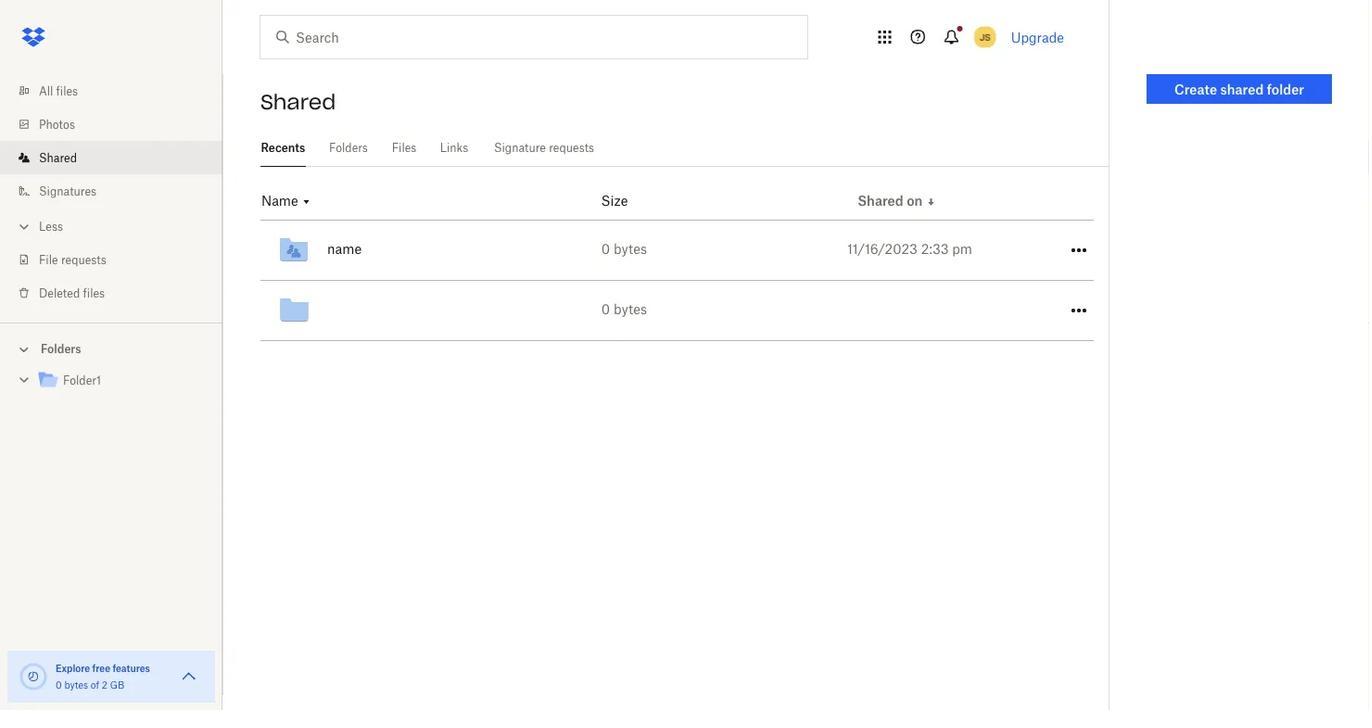 Task type: vqa. For each thing, say whether or not it's contained in the screenshot.
top template content image
no



Task type: describe. For each thing, give the bounding box(es) containing it.
name link
[[275, 221, 649, 280]]

file requests link
[[15, 243, 223, 276]]

requests for file requests
[[61, 253, 106, 267]]

on
[[907, 193, 923, 209]]

signatures
[[39, 184, 96, 198]]

size
[[601, 193, 628, 209]]

photos
[[39, 117, 75, 131]]

bytes inside explore free features 0 bytes of 2 gb
[[64, 679, 88, 691]]

less
[[39, 219, 63, 233]]

11/16/2023
[[847, 241, 918, 257]]

links link
[[439, 130, 469, 164]]

explore free features 0 bytes of 2 gb
[[56, 662, 150, 691]]

1 0 bytes from the top
[[602, 241, 647, 257]]

name button
[[261, 193, 312, 210]]

of
[[91, 679, 99, 691]]

shared list item
[[0, 141, 223, 174]]

upgrade link
[[1011, 29, 1064, 45]]

shared inside 'list item'
[[39, 151, 77, 165]]

signatures link
[[15, 174, 223, 208]]

recents link
[[261, 130, 306, 164]]

folders inside button
[[41, 342, 81, 356]]

2 more actions image from the top
[[1068, 299, 1090, 322]]

file
[[39, 253, 58, 267]]

quota usage element
[[19, 662, 48, 692]]

js button
[[970, 22, 1000, 52]]

0 vertical spatial shared
[[261, 89, 336, 115]]

0 for first more actions icon
[[602, 241, 610, 257]]

name
[[261, 193, 298, 209]]

js
[[980, 31, 991, 43]]

all files link
[[15, 74, 223, 108]]

list containing all files
[[0, 63, 223, 323]]

shared on
[[858, 193, 923, 209]]

0 for 1st more actions icon from the bottom of the page
[[602, 301, 610, 317]]

1 more actions image from the top
[[1068, 239, 1090, 261]]

tab list containing recents
[[261, 130, 1109, 167]]

11/16/2023 2:33 pm
[[847, 241, 973, 257]]

deleted files
[[39, 286, 105, 300]]

shared inside dropdown button
[[858, 193, 904, 209]]

template stateless image for shared on
[[926, 196, 937, 207]]

recents
[[261, 141, 305, 155]]

folders link
[[328, 130, 369, 164]]

1 vertical spatial bytes
[[614, 301, 647, 317]]

all
[[39, 84, 53, 98]]

gb
[[110, 679, 124, 691]]

deleted files link
[[15, 276, 223, 310]]

name image
[[275, 232, 312, 269]]

signature
[[494, 141, 546, 155]]



Task type: locate. For each thing, give the bounding box(es) containing it.
files link
[[391, 130, 417, 164]]

0 horizontal spatial folders
[[41, 342, 81, 356]]

template stateless image inside name popup button
[[301, 196, 312, 207]]

0 vertical spatial more actions image
[[1068, 239, 1090, 261]]

create shared folder button
[[1147, 74, 1332, 104]]

0 vertical spatial 0 bytes
[[602, 241, 647, 257]]

1 vertical spatial 0 bytes
[[602, 301, 647, 317]]

folder
[[1267, 81, 1304, 97]]

1 horizontal spatial folders
[[329, 141, 368, 155]]

files
[[392, 141, 417, 155]]

folders button
[[0, 335, 223, 362]]

2 0 bytes from the top
[[602, 301, 647, 317]]

signature requests link
[[491, 130, 597, 164]]

requests right file
[[61, 253, 106, 267]]

1 vertical spatial more actions image
[[1068, 299, 1090, 322]]

features
[[113, 662, 150, 674]]

upgrade
[[1011, 29, 1064, 45]]

folder1 link
[[37, 369, 208, 394]]

requests for signature requests
[[549, 141, 594, 155]]

links
[[440, 141, 469, 155]]

1 vertical spatial files
[[83, 286, 105, 300]]

1 horizontal spatial requests
[[549, 141, 594, 155]]

files right 'all'
[[56, 84, 78, 98]]

1 horizontal spatial shared
[[261, 89, 336, 115]]

photos link
[[15, 108, 223, 141]]

folders inside tab list
[[329, 141, 368, 155]]

all files
[[39, 84, 78, 98]]

shared
[[1221, 81, 1264, 97]]

Search in folder "Dropbox" text field
[[296, 27, 770, 47]]

1 vertical spatial 0
[[602, 301, 610, 317]]

dropbox image
[[15, 19, 52, 56]]

less image
[[15, 217, 33, 236]]

template stateless image right on
[[926, 196, 937, 207]]

shared on button
[[858, 193, 937, 210]]

file requests
[[39, 253, 106, 267]]

files right deleted
[[83, 286, 105, 300]]

1 horizontal spatial files
[[83, 286, 105, 300]]

1 template stateless image from the left
[[926, 196, 937, 207]]

list
[[0, 63, 223, 323]]

files for deleted files
[[83, 286, 105, 300]]

shared
[[261, 89, 336, 115], [39, 151, 77, 165], [858, 193, 904, 209]]

files
[[56, 84, 78, 98], [83, 286, 105, 300]]

1 vertical spatial requests
[[61, 253, 106, 267]]

2 template stateless image from the left
[[301, 196, 312, 207]]

0 horizontal spatial files
[[56, 84, 78, 98]]

template stateless image
[[926, 196, 937, 207], [301, 196, 312, 207]]

bytes
[[614, 241, 647, 257], [614, 301, 647, 317], [64, 679, 88, 691]]

0 horizontal spatial shared
[[39, 151, 77, 165]]

create shared folder
[[1175, 81, 1304, 97]]

0 horizontal spatial requests
[[61, 253, 106, 267]]

shared left on
[[858, 193, 904, 209]]

files inside 'link'
[[56, 84, 78, 98]]

2 vertical spatial bytes
[[64, 679, 88, 691]]

template stateless image for name
[[301, 196, 312, 207]]

folder1
[[63, 374, 101, 388]]

0 vertical spatial 0
[[602, 241, 610, 257]]

folders up folder1
[[41, 342, 81, 356]]

deleted
[[39, 286, 80, 300]]

1 vertical spatial shared
[[39, 151, 77, 165]]

folders left files
[[329, 141, 368, 155]]

pm
[[952, 241, 973, 257]]

0 bytes
[[602, 241, 647, 257], [602, 301, 647, 317]]

2 horizontal spatial shared
[[858, 193, 904, 209]]

0 vertical spatial bytes
[[614, 241, 647, 257]]

files for all files
[[56, 84, 78, 98]]

more actions image
[[1068, 239, 1090, 261], [1068, 299, 1090, 322]]

template stateless image inside shared on dropdown button
[[926, 196, 937, 207]]

0 inside explore free features 0 bytes of 2 gb
[[56, 679, 62, 691]]

name
[[327, 241, 362, 257]]

requests
[[549, 141, 594, 155], [61, 253, 106, 267]]

folders
[[329, 141, 368, 155], [41, 342, 81, 356]]

0
[[602, 241, 610, 257], [602, 301, 610, 317], [56, 679, 62, 691]]

signature requests
[[494, 141, 594, 155]]

0 vertical spatial folders
[[329, 141, 368, 155]]

1 vertical spatial folders
[[41, 342, 81, 356]]

requests right signature
[[549, 141, 594, 155]]

0 vertical spatial files
[[56, 84, 78, 98]]

2
[[102, 679, 107, 691]]

free
[[92, 662, 110, 674]]

0 horizontal spatial template stateless image
[[301, 196, 312, 207]]

size button
[[601, 193, 628, 209]]

2 vertical spatial 0
[[56, 679, 62, 691]]

explore
[[56, 662, 90, 674]]

tab list
[[261, 130, 1109, 167]]

template stateless image right name
[[301, 196, 312, 207]]

1 horizontal spatial template stateless image
[[926, 196, 937, 207]]

shared up recents "link"
[[261, 89, 336, 115]]

create
[[1175, 81, 1217, 97]]

shared down photos
[[39, 151, 77, 165]]

0 vertical spatial requests
[[549, 141, 594, 155]]

2 vertical spatial shared
[[858, 193, 904, 209]]

2:33
[[921, 241, 949, 257]]

shared link
[[15, 141, 223, 174]]



